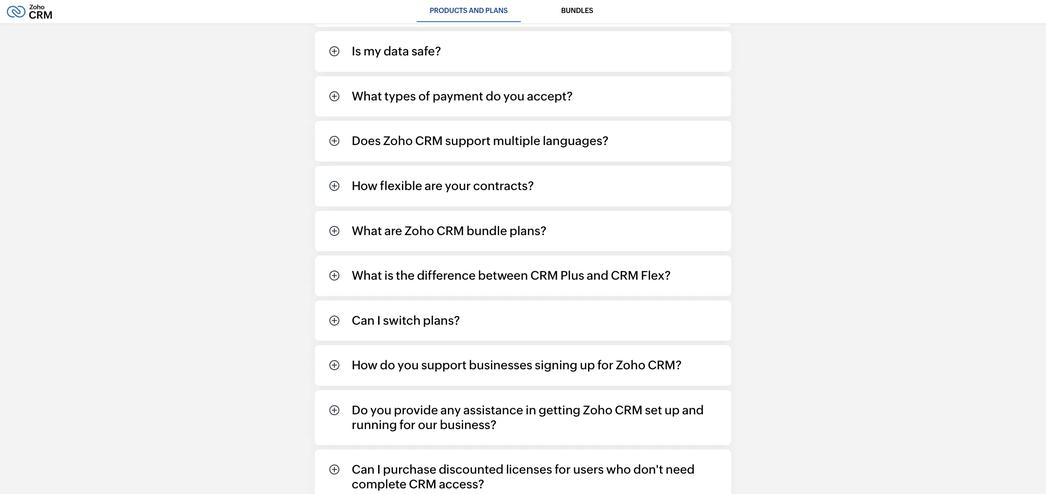 Task type: locate. For each thing, give the bounding box(es) containing it.
0 vertical spatial are
[[425, 179, 442, 193]]

0 vertical spatial how
[[352, 179, 378, 193]]

0 vertical spatial do
[[486, 89, 501, 103]]

2 vertical spatial you
[[370, 404, 392, 418]]

1 vertical spatial do
[[380, 359, 395, 373]]

zoho
[[383, 134, 413, 148], [405, 224, 434, 238], [616, 359, 646, 373], [583, 404, 613, 418]]

for inside do you provide any assistance in getting zoho crm set up and running for our business?
[[399, 418, 416, 432]]

support
[[445, 134, 491, 148], [421, 359, 467, 373]]

1 vertical spatial i
[[377, 463, 381, 477]]

i left switch
[[377, 314, 381, 328]]

can left switch
[[352, 314, 375, 328]]

1 vertical spatial up
[[665, 404, 680, 418]]

is
[[384, 269, 394, 283]]

1 vertical spatial what
[[352, 224, 382, 238]]

plans?
[[510, 224, 547, 238], [423, 314, 460, 328]]

2 vertical spatial and
[[682, 404, 704, 418]]

crm inside can i purchase discounted licenses for users who don't need complete crm access?
[[409, 478, 437, 492]]

2 horizontal spatial you
[[503, 89, 525, 103]]

0 vertical spatial i
[[377, 314, 381, 328]]

any
[[440, 404, 461, 418]]

1 vertical spatial you
[[398, 359, 419, 373]]

2 what from the top
[[352, 224, 382, 238]]

who
[[606, 463, 631, 477]]

your
[[445, 179, 471, 193]]

assistance
[[463, 404, 523, 418]]

0 vertical spatial can
[[352, 314, 375, 328]]

0 horizontal spatial plans?
[[423, 314, 460, 328]]

flexible
[[380, 179, 422, 193]]

0 horizontal spatial for
[[399, 418, 416, 432]]

how flexible are your contracts?
[[352, 179, 534, 193]]

what for what is the difference between crm plus and crm flex?
[[352, 269, 382, 283]]

0 horizontal spatial you
[[370, 404, 392, 418]]

need
[[666, 463, 695, 477]]

2 how from the top
[[352, 359, 378, 373]]

1 horizontal spatial plans?
[[510, 224, 547, 238]]

products
[[430, 7, 467, 15]]

plans
[[485, 7, 508, 15]]

do
[[352, 404, 368, 418]]

1 vertical spatial and
[[587, 269, 609, 283]]

can
[[352, 314, 375, 328], [352, 463, 375, 477]]

how for how flexible are your contracts?
[[352, 179, 378, 193]]

0 vertical spatial and
[[469, 7, 484, 15]]

getting
[[539, 404, 581, 418]]

sales@zohocorp.com. link
[[385, 2, 475, 14]]

and
[[469, 7, 484, 15], [587, 269, 609, 283], [682, 404, 704, 418]]

can inside can i purchase discounted licenses for users who don't need complete crm access?
[[352, 463, 375, 477]]

1 horizontal spatial for
[[555, 463, 571, 477]]

1 how from the top
[[352, 179, 378, 193]]

provide
[[394, 404, 438, 418]]

of
[[418, 89, 430, 103]]

0 vertical spatial for
[[597, 359, 614, 373]]

1 vertical spatial support
[[421, 359, 467, 373]]

2 vertical spatial for
[[555, 463, 571, 477]]

for
[[597, 359, 614, 373], [399, 418, 416, 432], [555, 463, 571, 477]]

2 vertical spatial what
[[352, 269, 382, 283]]

i inside can i purchase discounted licenses for users who don't need complete crm access?
[[377, 463, 381, 477]]

the
[[396, 269, 415, 283]]

0 horizontal spatial up
[[580, 359, 595, 373]]

and right set
[[682, 404, 704, 418]]

payment
[[433, 89, 483, 103]]

discounted
[[439, 463, 504, 477]]

products and plans
[[430, 7, 508, 15]]

between
[[478, 269, 528, 283]]

and right plus
[[587, 269, 609, 283]]

0 horizontal spatial and
[[469, 7, 484, 15]]

don't
[[633, 463, 663, 477]]

3 what from the top
[[352, 269, 382, 283]]

can for can i purchase discounted licenses for users who don't need complete crm access?
[[352, 463, 375, 477]]

our
[[418, 418, 437, 432]]

plans? right bundle
[[510, 224, 547, 238]]

sales@zohocorp.com.
[[385, 3, 475, 13]]

1 vertical spatial can
[[352, 463, 375, 477]]

up right signing
[[580, 359, 595, 373]]

what types of payment do you accept?
[[352, 89, 573, 103]]

0 vertical spatial support
[[445, 134, 491, 148]]

does
[[352, 134, 381, 148]]

1 vertical spatial are
[[384, 224, 402, 238]]

do
[[486, 89, 501, 103], [380, 359, 395, 373]]

1 horizontal spatial are
[[425, 179, 442, 193]]

you
[[503, 89, 525, 103], [398, 359, 419, 373], [370, 404, 392, 418]]

up right set
[[665, 404, 680, 418]]

can i switch plans?
[[352, 314, 460, 328]]

0 vertical spatial what
[[352, 89, 382, 103]]

safe?
[[411, 44, 441, 58]]

up
[[580, 359, 595, 373], [665, 404, 680, 418]]

1 what from the top
[[352, 89, 382, 103]]

1 horizontal spatial and
[[587, 269, 609, 283]]

0 horizontal spatial are
[[384, 224, 402, 238]]

1 i from the top
[[377, 314, 381, 328]]

can up complete
[[352, 463, 375, 477]]

i for switch
[[377, 314, 381, 328]]

1 horizontal spatial do
[[486, 89, 501, 103]]

1 vertical spatial for
[[399, 418, 416, 432]]

are
[[425, 179, 442, 193], [384, 224, 402, 238]]

and left plans in the left top of the page
[[469, 7, 484, 15]]

does zoho crm support multiple languages?
[[352, 134, 609, 148]]

can for can i switch plans?
[[352, 314, 375, 328]]

1 vertical spatial plans?
[[423, 314, 460, 328]]

what are zoho crm bundle plans?
[[352, 224, 547, 238]]

2 i from the top
[[377, 463, 381, 477]]

i up complete
[[377, 463, 381, 477]]

1 horizontal spatial up
[[665, 404, 680, 418]]

what
[[352, 89, 382, 103], [352, 224, 382, 238], [352, 269, 382, 283]]

plans? right switch
[[423, 314, 460, 328]]

access?
[[439, 478, 484, 492]]

users
[[573, 463, 604, 477]]

0 horizontal spatial do
[[380, 359, 395, 373]]

business?
[[440, 418, 497, 432]]

crm
[[415, 134, 443, 148], [437, 224, 464, 238], [530, 269, 558, 283], [611, 269, 639, 283], [615, 404, 643, 418], [409, 478, 437, 492]]

i
[[377, 314, 381, 328], [377, 463, 381, 477]]

2 horizontal spatial and
[[682, 404, 704, 418]]

how
[[352, 179, 378, 193], [352, 359, 378, 373]]

2 can from the top
[[352, 463, 375, 477]]

1 can from the top
[[352, 314, 375, 328]]

1 vertical spatial how
[[352, 359, 378, 373]]



Task type: vqa. For each thing, say whether or not it's contained in the screenshot.
RUNNING
yes



Task type: describe. For each thing, give the bounding box(es) containing it.
support for multiple
[[445, 134, 491, 148]]

data
[[384, 44, 409, 58]]

is my data safe?
[[352, 44, 441, 58]]

set
[[645, 404, 662, 418]]

purchase
[[383, 463, 436, 477]]

how for how do you support businesses signing up for zoho crm?
[[352, 359, 378, 373]]

is
[[352, 44, 361, 58]]

difference
[[417, 269, 476, 283]]

switch
[[383, 314, 421, 328]]

in
[[526, 404, 536, 418]]

and inside do you provide any assistance in getting zoho crm set up and running for our business?
[[682, 404, 704, 418]]

running
[[352, 418, 397, 432]]

support for businesses
[[421, 359, 467, 373]]

0 vertical spatial up
[[580, 359, 595, 373]]

0 vertical spatial plans?
[[510, 224, 547, 238]]

my
[[364, 44, 381, 58]]

zoho inside do you provide any assistance in getting zoho crm set up and running for our business?
[[583, 404, 613, 418]]

do you provide any assistance in getting zoho crm set up and running for our business?
[[352, 404, 704, 432]]

for inside can i purchase discounted licenses for users who don't need complete crm access?
[[555, 463, 571, 477]]

zoho crm logo image
[[7, 2, 53, 21]]

accept?
[[527, 89, 573, 103]]

2 horizontal spatial for
[[597, 359, 614, 373]]

contracts?
[[473, 179, 534, 193]]

can i purchase discounted licenses for users who don't need complete crm access?
[[352, 463, 695, 492]]

multiple
[[493, 134, 540, 148]]

up inside do you provide any assistance in getting zoho crm set up and running for our business?
[[665, 404, 680, 418]]

1 horizontal spatial you
[[398, 359, 419, 373]]

0 vertical spatial you
[[503, 89, 525, 103]]

i for purchase
[[377, 463, 381, 477]]

crm inside do you provide any assistance in getting zoho crm set up and running for our business?
[[615, 404, 643, 418]]

flex?
[[641, 269, 671, 283]]

what is the difference between crm plus and crm flex?
[[352, 269, 671, 283]]

licenses
[[506, 463, 552, 477]]

plus
[[560, 269, 584, 283]]

signing
[[535, 359, 578, 373]]

how do you support businesses signing up for zoho crm?
[[352, 359, 682, 373]]

bundle
[[467, 224, 507, 238]]

businesses
[[469, 359, 532, 373]]

what for what types of payment do you accept?
[[352, 89, 382, 103]]

types
[[384, 89, 416, 103]]

bundles
[[561, 7, 593, 15]]

crm?
[[648, 359, 682, 373]]

what for what are zoho crm bundle plans?
[[352, 224, 382, 238]]

you inside do you provide any assistance in getting zoho crm set up and running for our business?
[[370, 404, 392, 418]]

languages?
[[543, 134, 609, 148]]

complete
[[352, 478, 407, 492]]



